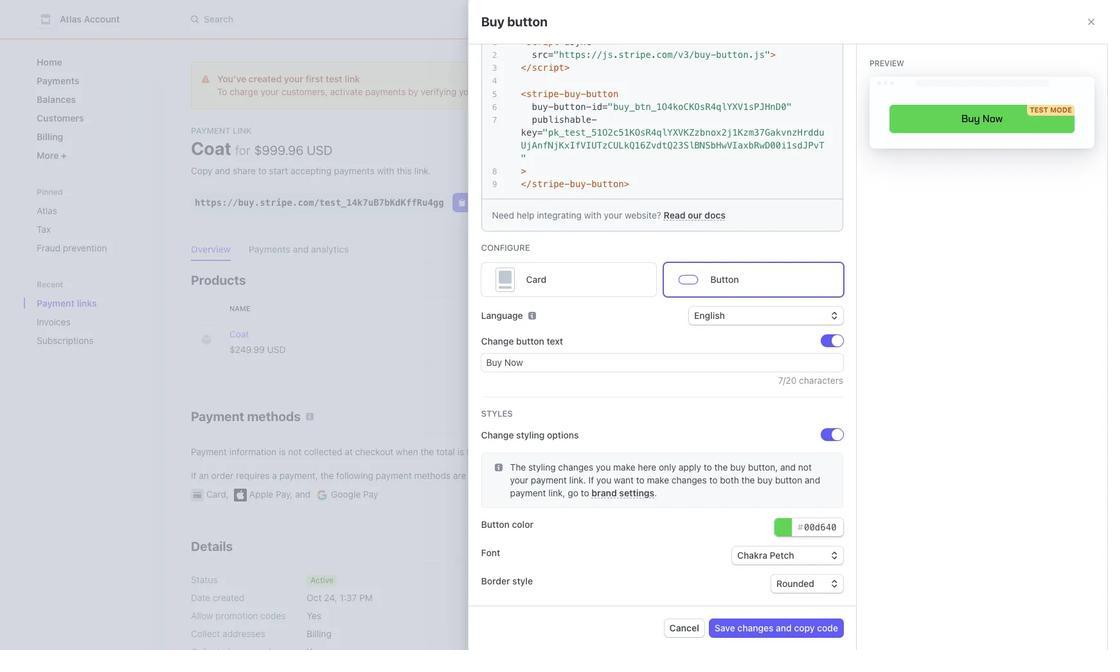 Task type: vqa. For each thing, say whether or not it's contained in the screenshot.
how in the DROPDOWN BUTTON
no



Task type: locate. For each thing, give the bounding box(es) containing it.
bank down charge
[[742, 361, 762, 372]]

coat inside payment link coat for $999.96 usd
[[191, 138, 231, 159]]

1 vertical spatial usd
[[267, 344, 286, 355]]

this
[[397, 165, 412, 176]]

styles
[[481, 408, 513, 418]]

1 change from the top
[[481, 335, 514, 346]]

0 vertical spatial bank
[[607, 86, 627, 97]]

payment for payment link coat for $999.96 usd
[[191, 125, 231, 136]]

2 is from the left
[[458, 446, 464, 457]]

2 vertical spatial buy-
[[570, 179, 592, 189]]

account. up 7/20
[[765, 361, 801, 372]]

1 vertical spatial changes
[[672, 474, 707, 485]]

src = "https://js.stripe.com/v3/buy-button.js" >
[[532, 50, 776, 60]]

buy button up website?
[[611, 197, 657, 208]]

1 horizontal spatial created
[[249, 73, 282, 84]]

link
[[345, 73, 360, 84], [841, 273, 862, 287]]

0 horizontal spatial connecting
[[537, 86, 583, 97]]

0 vertical spatial business
[[480, 86, 517, 97]]

=
[[548, 50, 554, 60], [603, 101, 608, 112], [538, 127, 543, 138]]

to left both
[[710, 474, 718, 485]]

copy for copy and share to start accepting payments with this link.
[[191, 165, 213, 176]]

, down the order
[[226, 489, 229, 500]]

0 vertical spatial <
[[521, 37, 527, 47]]

is up payment,
[[279, 446, 286, 457]]

1 horizontal spatial buy
[[611, 197, 627, 208]]

, down payment,
[[290, 489, 293, 500]]

1 horizontal spatial not
[[799, 462, 812, 472]]

not up payment,
[[288, 446, 302, 457]]

0 vertical spatial =
[[548, 50, 554, 60]]

for down link
[[235, 143, 251, 158]]

button inside buy button button
[[629, 197, 657, 208]]

0 horizontal spatial button
[[481, 519, 510, 530]]

0 horizontal spatial billing
[[37, 131, 63, 142]]

stripe- for <
[[527, 88, 565, 99]]

the up both
[[715, 462, 728, 472]]

"
[[521, 153, 527, 163]]

activate payments
[[918, 80, 997, 91], [742, 383, 831, 395]]

atlas inside pinned element
[[37, 205, 57, 216]]

methods left are
[[414, 470, 451, 481]]

payments for payments
[[37, 75, 79, 86]]

total
[[437, 446, 455, 457]]

to
[[217, 86, 227, 97]]

buy-
[[565, 88, 586, 99], [532, 101, 554, 112], [570, 179, 592, 189]]

7/20
[[779, 375, 797, 386]]

change
[[481, 335, 514, 346], [481, 429, 514, 440]]

$249.99
[[230, 344, 265, 355]]

payments
[[955, 80, 997, 91], [366, 86, 406, 97], [334, 165, 375, 176], [778, 349, 819, 359], [784, 383, 831, 395]]

with right the integrating
[[584, 209, 602, 220]]

1 pay from the left
[[276, 489, 290, 500]]

methods up information
[[247, 409, 301, 424]]

buy up 2
[[481, 14, 505, 29]]

charge
[[742, 333, 778, 345]]

billing
[[37, 131, 63, 142], [307, 628, 332, 639]]

link right the using
[[841, 273, 862, 287]]

payment
[[376, 470, 412, 481], [531, 474, 567, 485], [510, 487, 546, 498]]

svg image
[[458, 199, 466, 206], [507, 199, 515, 206], [533, 199, 541, 206], [598, 199, 605, 206], [495, 463, 503, 471]]

tab list
[[191, 241, 1033, 261]]

verifying inside charge your customers activate payments by verifying your business and connecting your bank account.
[[834, 349, 869, 359]]

changes
[[558, 462, 594, 472], [672, 474, 707, 485], [738, 623, 774, 633]]

1 vertical spatial verifying
[[834, 349, 869, 359]]

usd up accepting on the left top of page
[[307, 143, 333, 158]]

0 vertical spatial copy
[[191, 165, 213, 176]]

pm
[[359, 592, 373, 603]]

button left 'color' at the bottom left of the page
[[481, 519, 510, 530]]

buy- up publishable-
[[532, 101, 554, 112]]

buy down button,
[[758, 474, 773, 485]]

0 vertical spatial activate payments
[[918, 80, 997, 91]]

is right total
[[458, 446, 464, 457]]

make up .
[[647, 474, 670, 485]]

pay down if an order requires a payment, the following payment methods are available at checkout: at the bottom
[[363, 489, 378, 500]]

settings
[[620, 487, 655, 498]]

bank down the "https://js.stripe.com/v3/buy-
[[607, 86, 627, 97]]

script up the src
[[527, 37, 559, 47]]

buy inside button
[[611, 197, 627, 208]]

change styling options
[[481, 429, 579, 440]]

styling right the the
[[529, 462, 556, 472]]

created
[[249, 73, 282, 84], [213, 592, 245, 603]]

by inside you've created your first test link to charge your customers, activate payments by verifying your business and connecting your bank account.
[[408, 86, 419, 97]]

"buy_btn_1o4kockosr4qlyxv1spjhnd0"
[[608, 101, 792, 112]]

buy button
[[481, 14, 548, 29], [611, 197, 657, 208]]

1 horizontal spatial with
[[584, 209, 602, 220]]

= down 'test data' on the top of page
[[548, 50, 554, 60]]

for right tips
[[755, 273, 772, 287]]

1 vertical spatial bank
[[742, 361, 762, 372]]

created up charge
[[249, 73, 282, 84]]

2 pay from the left
[[363, 489, 378, 500]]

1 , from the left
[[226, 489, 229, 500]]

2 vertical spatial changes
[[738, 623, 774, 633]]

buy- for </ stripe-buy-button >
[[570, 179, 592, 189]]

link inside you've created your first test link to charge your customers, activate payments by verifying your business and connecting your bank account.
[[345, 73, 360, 84]]

0 vertical spatial make
[[614, 462, 636, 472]]

link. right this
[[415, 165, 431, 176]]

qr code button
[[528, 194, 587, 212]]

</ down "
[[521, 179, 532, 189]]

code up the integrating
[[561, 197, 582, 208]]

pay down a
[[276, 489, 290, 500]]

if up brand
[[589, 474, 594, 485]]

payment
[[191, 125, 231, 136], [37, 298, 75, 309], [191, 409, 244, 424], [191, 446, 227, 457]]

1 vertical spatial styling
[[529, 462, 556, 472]]

code
[[561, 197, 582, 208], [818, 623, 839, 633]]

usd right $249.99
[[267, 344, 286, 355]]

< stripe-buy-button
[[521, 88, 619, 99]]

0 vertical spatial styling
[[517, 429, 545, 440]]

created inside you've created your first test link to charge your customers, activate payments by verifying your business and connecting your bank account.
[[249, 73, 282, 84]]

0 horizontal spatial preview
[[726, 476, 774, 491]]

0 vertical spatial you
[[596, 462, 611, 472]]

Search search field
[[183, 7, 546, 31]]

1 </ from the top
[[521, 63, 532, 73]]

svg image inside qr code button
[[533, 199, 541, 206]]

verifying left 5
[[421, 86, 457, 97]]

2 < from the top
[[521, 88, 527, 99]]

created up promotion
[[213, 592, 245, 603]]

changes right save
[[738, 623, 774, 633]]

style
[[513, 575, 533, 586]]

fraud prevention link
[[32, 237, 155, 259]]

changes up go
[[558, 462, 594, 472]]

1 vertical spatial coat
[[230, 329, 249, 340]]

1 vertical spatial card
[[206, 489, 226, 500]]

<
[[521, 37, 527, 47], [521, 88, 527, 99]]

change down language
[[481, 335, 514, 346]]

1 horizontal spatial preview
[[870, 59, 905, 68]]

date created
[[191, 592, 245, 603]]

account. inside charge your customers activate payments by verifying your business and connecting your bank account.
[[765, 361, 801, 372]]

0 vertical spatial card
[[526, 274, 547, 285]]

with left this
[[377, 165, 395, 176]]

</ for stripe-
[[521, 179, 532, 189]]

tax
[[37, 224, 51, 235]]

1 vertical spatial stripe-
[[532, 179, 570, 189]]

1 < from the top
[[521, 37, 527, 47]]

stripe- for </
[[532, 179, 570, 189]]

account. up buy-button-id = "buy_btn_1o4kockosr4qlyxv1spjhnd0"
[[629, 86, 665, 97]]

pay for apple
[[276, 489, 290, 500]]

0 horizontal spatial at
[[345, 446, 353, 457]]

0 vertical spatial </
[[521, 63, 532, 73]]

1 horizontal spatial by
[[821, 349, 831, 359]]

0 horizontal spatial created
[[213, 592, 245, 603]]

0 vertical spatial connecting
[[537, 86, 583, 97]]

link
[[233, 125, 252, 136]]

1 vertical spatial link.
[[570, 474, 586, 485]]

copy for copy
[[471, 197, 493, 208]]

not right button,
[[799, 462, 812, 472]]

2 change from the top
[[481, 429, 514, 440]]

svg image for copy
[[458, 199, 466, 206]]

payment link coat for $999.96 usd
[[191, 125, 333, 159]]

if left an in the bottom of the page
[[191, 470, 196, 481]]

payment left link
[[191, 125, 231, 136]]

button up website?
[[629, 197, 657, 208]]

button
[[711, 274, 739, 285], [481, 519, 510, 530]]

1 horizontal spatial card
[[526, 274, 547, 285]]

None text field
[[481, 353, 844, 371], [775, 518, 844, 536], [481, 353, 844, 371], [775, 518, 844, 536]]

code right copy
[[818, 623, 839, 633]]

1 horizontal spatial ,
[[290, 489, 293, 500]]

atlas
[[60, 14, 82, 24], [37, 205, 57, 216]]

at right available
[[507, 470, 515, 481]]

link up activate
[[345, 73, 360, 84]]

change down styles in the bottom of the page
[[481, 429, 514, 440]]

1 horizontal spatial account.
[[765, 361, 801, 372]]

0 horizontal spatial link.
[[415, 165, 431, 176]]

0 horizontal spatial with
[[377, 165, 395, 176]]

0 vertical spatial by
[[408, 86, 419, 97]]

payments and analytics
[[249, 244, 349, 255]]

< left test
[[521, 37, 527, 47]]

created for date
[[213, 592, 245, 603]]

go
[[568, 487, 579, 498]]

payment inside recent element
[[37, 298, 75, 309]]

1 vertical spatial account.
[[765, 361, 801, 372]]

payment inside payment link coat for $999.96 usd
[[191, 125, 231, 136]]

make
[[614, 462, 636, 472], [647, 474, 670, 485]]

1 vertical spatial copy
[[471, 197, 493, 208]]

home
[[37, 57, 62, 68]]

publishable- key
[[521, 114, 597, 138]]

0 horizontal spatial code
[[561, 197, 582, 208]]

2 </ from the top
[[521, 179, 532, 189]]

0 horizontal spatial by
[[408, 86, 419, 97]]

0 vertical spatial atlas
[[60, 14, 82, 24]]

1 horizontal spatial is
[[458, 446, 464, 457]]

atlas left account
[[60, 14, 82, 24]]

0 horizontal spatial business
[[480, 86, 517, 97]]

0 horizontal spatial svg image
[[675, 199, 683, 206]]

payments right overview button
[[249, 244, 291, 255]]

1 vertical spatial payments
[[249, 244, 291, 255]]

the styling changes you make here only apply to the buy button, and not your payment link. if you want to make changes to both the buy button and payment link, go to
[[510, 462, 821, 498]]

payments inside button
[[249, 244, 291, 255]]

information
[[229, 446, 277, 457]]

payment up an in the bottom of the page
[[191, 446, 227, 457]]

styling
[[517, 429, 545, 440], [529, 462, 556, 472]]

usd inside payment link coat for $999.96 usd
[[307, 143, 333, 158]]

1 is from the left
[[279, 446, 286, 457]]

copy down 9 in the left top of the page
[[471, 197, 493, 208]]

available
[[469, 470, 505, 481]]

payment for payment information is not collected at checkout when the total is free.
[[191, 446, 227, 457]]

0 horizontal spatial is
[[279, 446, 286, 457]]

link. up go
[[570, 474, 586, 485]]

and inside charge your customers activate payments by verifying your business and connecting your bank account.
[[932, 349, 947, 359]]

1 vertical spatial </
[[521, 179, 532, 189]]

0 horizontal spatial for
[[235, 143, 251, 158]]

1 vertical spatial code
[[818, 623, 839, 633]]

script down the src
[[532, 63, 565, 73]]

payment up invoices
[[37, 298, 75, 309]]

1 vertical spatial business
[[893, 349, 929, 359]]

0 horizontal spatial pay
[[276, 489, 290, 500]]

pay for google
[[363, 489, 378, 500]]

atlas inside button
[[60, 14, 82, 24]]

svg image inside 'copy' button
[[458, 199, 466, 206]]

0 vertical spatial verifying
[[421, 86, 457, 97]]

card down configure
[[526, 274, 547, 285]]

1 vertical spatial created
[[213, 592, 245, 603]]

1 horizontal spatial usd
[[307, 143, 333, 158]]

account. inside you've created your first test link to charge your customers, activate payments by verifying your business and connecting your bank account.
[[629, 86, 665, 97]]

2
[[492, 50, 498, 60]]

svg image inside buy button button
[[598, 199, 605, 206]]

https://buy.stripe.com/test_14k7ub7bkdkffru4gg button
[[195, 196, 444, 209]]

1 vertical spatial make
[[647, 474, 670, 485]]

not
[[288, 446, 302, 457], [799, 462, 812, 472]]

1 horizontal spatial buy button
[[611, 197, 657, 208]]

addresses
[[223, 628, 265, 639]]

atlas for atlas account
[[60, 14, 82, 24]]

styling inside "the styling changes you make here only apply to the buy button, and not your payment link. if you want to make changes to both the buy button and payment link, go to"
[[529, 462, 556, 472]]

cancel
[[670, 623, 700, 633]]

0 vertical spatial payments
[[37, 75, 79, 86]]

stripe- up qr
[[532, 179, 570, 189]]

home link
[[32, 51, 155, 73]]

save
[[715, 623, 736, 633]]

8
[[492, 167, 498, 176]]

button down button,
[[776, 474, 803, 485]]

buy up both
[[731, 462, 746, 472]]

card for card
[[526, 274, 547, 285]]

allow promotion codes
[[191, 610, 286, 621]]

1 vertical spatial at
[[507, 470, 515, 481]]

1 horizontal spatial bank
[[742, 361, 762, 372]]

invoices
[[37, 316, 71, 327]]

0 vertical spatial account.
[[629, 86, 665, 97]]

= down publishable-
[[538, 127, 543, 138]]

here
[[638, 462, 657, 472]]

0 horizontal spatial buy button
[[481, 14, 548, 29]]

1 vertical spatial buy
[[611, 197, 627, 208]]

0 vertical spatial created
[[249, 73, 282, 84]]

0 horizontal spatial account.
[[629, 86, 665, 97]]

1 vertical spatial <
[[521, 88, 527, 99]]

allow
[[191, 610, 213, 621]]

0 horizontal spatial payments
[[37, 75, 79, 86]]

buy button up test
[[481, 14, 548, 29]]

1 vertical spatial link
[[841, 273, 862, 287]]

business
[[480, 86, 517, 97], [893, 349, 929, 359]]

1 horizontal spatial code
[[818, 623, 839, 633]]

bank inside you've created your first test link to charge your customers, activate payments by verifying your business and connecting your bank account.
[[607, 86, 627, 97]]

your inside "the styling changes you make here only apply to the buy button, and not your payment link. if you want to make changes to both the buy button and payment link, go to"
[[510, 474, 529, 485]]

copy inside button
[[471, 197, 493, 208]]

buy up need help integrating with your website? read our docs
[[611, 197, 627, 208]]

connecting inside you've created your first test link to charge your customers, activate payments by verifying your business and connecting your bank account.
[[537, 86, 583, 97]]

qr
[[546, 197, 559, 208]]

with
[[377, 165, 395, 176], [584, 209, 602, 220]]

created for you've
[[249, 73, 282, 84]]

at up following at the bottom
[[345, 446, 353, 457]]

1 vertical spatial buy
[[758, 474, 773, 485]]

0 vertical spatial activate payments link
[[913, 77, 1015, 95]]

svg image
[[1002, 82, 1010, 89], [675, 199, 683, 206]]

0 vertical spatial for
[[235, 143, 251, 158]]

and inside tab list
[[293, 244, 309, 255]]

status
[[191, 574, 218, 585]]

< right 5
[[521, 88, 527, 99]]

more
[[37, 150, 61, 161]]

billing up the more
[[37, 131, 63, 142]]

verifying down customers
[[834, 349, 869, 359]]

payment down checkout:
[[510, 487, 546, 498]]

buy- up qr code
[[570, 179, 592, 189]]

key
[[521, 127, 538, 138]]

oct 24, 1:37 pm
[[307, 592, 373, 603]]

2 horizontal spatial changes
[[738, 623, 774, 633]]

</ right 3
[[521, 63, 532, 73]]

save changes and copy code
[[715, 623, 839, 633]]

payments up balances
[[37, 75, 79, 86]]

1 horizontal spatial billing
[[307, 628, 332, 639]]

customers
[[806, 333, 859, 345]]

payments inside core navigation links element
[[37, 75, 79, 86]]

and
[[519, 86, 535, 97], [215, 165, 230, 176], [293, 244, 309, 255], [932, 349, 947, 359], [781, 462, 796, 472], [805, 474, 821, 485], [295, 489, 311, 500], [776, 623, 792, 633]]

buy button button
[[593, 194, 662, 212]]

0 horizontal spatial buy
[[481, 14, 505, 29]]

"pk_test_51o2c51kosr4qlyxvkzzbnox2j1kzm37gakvnzhrddu ujanfnjkxifviutzculkq16zvdtq23slbnsbhwviaxbrwd00i1sdjpvt "
[[521, 127, 825, 163]]

0 vertical spatial changes
[[558, 462, 594, 472]]

0 vertical spatial billing
[[37, 131, 63, 142]]

< for script
[[521, 37, 527, 47]]

collect
[[191, 628, 220, 639]]

0 vertical spatial with
[[377, 165, 395, 176]]

for inside payment link coat for $999.96 usd
[[235, 143, 251, 158]]

apply
[[679, 462, 702, 472]]

9
[[492, 180, 498, 189]]

atlas down pinned
[[37, 205, 57, 216]]

business inside charge your customers activate payments by verifying your business and connecting your bank account.
[[893, 349, 929, 359]]

0 horizontal spatial make
[[614, 462, 636, 472]]

integrating
[[537, 209, 582, 220]]

0 horizontal spatial verifying
[[421, 86, 457, 97]]

button up 'english'
[[711, 274, 739, 285]]

payment up information
[[191, 409, 244, 424]]

connecting inside charge your customers activate payments by verifying your business and connecting your bank account.
[[950, 349, 996, 359]]

card down the order
[[206, 489, 226, 500]]

our
[[688, 209, 703, 220]]

billing down yes
[[307, 628, 332, 639]]

0 vertical spatial change
[[481, 335, 514, 346]]

= right button- at the top
[[603, 101, 608, 112]]

pinned element
[[32, 200, 155, 259]]

recent navigation links element
[[24, 279, 165, 351]]

test
[[536, 40, 553, 48]]

color
[[512, 519, 534, 530]]

recent
[[37, 280, 63, 289]]

make up want
[[614, 462, 636, 472]]

border style
[[481, 575, 533, 586]]

copy left share on the top left of the page
[[191, 165, 213, 176]]

stripe- down "</ script >"
[[527, 88, 565, 99]]

account.
[[629, 86, 665, 97], [765, 361, 801, 372]]

changes down apply
[[672, 474, 707, 485]]

0 horizontal spatial atlas
[[37, 205, 57, 216]]

coat down to
[[191, 138, 231, 159]]

styling left options
[[517, 429, 545, 440]]

coat up $249.99
[[230, 329, 249, 340]]

buy- up button- at the top
[[565, 88, 586, 99]]

1 vertical spatial for
[[755, 273, 772, 287]]

brand settings .
[[592, 487, 657, 498]]

1 horizontal spatial copy
[[471, 197, 493, 208]]

overview button
[[191, 241, 238, 261]]



Task type: describe. For each thing, give the bounding box(es) containing it.
an
[[199, 470, 209, 481]]

button for button
[[711, 274, 739, 285]]

svg image for buy button
[[598, 199, 605, 206]]

a
[[272, 470, 277, 481]]

6
[[492, 102, 498, 112]]

< script async
[[521, 37, 592, 47]]

1 horizontal spatial link
[[841, 273, 862, 287]]

0 vertical spatial preview
[[870, 59, 905, 68]]

links
[[77, 298, 97, 309]]

</ stripe-buy-button >
[[521, 179, 630, 189]]

styling for change
[[517, 429, 545, 440]]

want
[[614, 474, 634, 485]]

invoices link
[[32, 311, 137, 332]]

the down collected
[[321, 470, 334, 481]]

payment up link,
[[531, 474, 567, 485]]

1 vertical spatial with
[[584, 209, 602, 220]]

by inside charge your customers activate payments by verifying your business and connecting your bank account.
[[821, 349, 831, 359]]

language
[[481, 310, 523, 321]]

1 vertical spatial activate payments
[[742, 383, 831, 395]]

qr code
[[546, 197, 582, 208]]

charge your customers activate payments by verifying your business and connecting your bank account.
[[742, 333, 1017, 372]]

2 , from the left
[[290, 489, 293, 500]]

payment information is not collected at checkout when the total is free.
[[191, 446, 486, 457]]

1 horizontal spatial buy
[[758, 474, 773, 485]]

payment for payment methods
[[191, 409, 244, 424]]

1 horizontal spatial for
[[755, 273, 772, 287]]

and inside you've created your first test link to charge your customers, activate payments by verifying your business and connecting your bank account.
[[519, 86, 535, 97]]

need help integrating with your website? read our docs
[[492, 209, 726, 220]]

verifying inside you've created your first test link to charge your customers, activate payments by verifying your business and connecting your bank account.
[[421, 86, 457, 97]]

payment links
[[37, 298, 97, 309]]

0 horizontal spatial methods
[[247, 409, 301, 424]]

button,
[[748, 462, 778, 472]]

0 vertical spatial buy
[[481, 14, 505, 29]]

1 vertical spatial svg image
[[675, 199, 683, 206]]

copy button
[[453, 194, 498, 212]]

script for <
[[527, 37, 559, 47]]

recent element
[[24, 293, 165, 351]]

button up test
[[508, 14, 548, 29]]

change button text
[[481, 335, 563, 346]]

1 horizontal spatial activate payments
[[918, 80, 997, 91]]

data
[[555, 40, 573, 48]]

atlas link
[[32, 200, 155, 221]]

payment methods
[[191, 409, 301, 424]]

configure
[[481, 242, 530, 252]]

script for </
[[532, 63, 565, 73]]

characters
[[799, 375, 844, 386]]

free.
[[467, 446, 486, 457]]

tips for using your link
[[726, 273, 862, 287]]

0 vertical spatial activate
[[918, 80, 953, 91]]

button left text
[[517, 335, 545, 346]]

customers
[[37, 113, 84, 123]]

when
[[396, 446, 418, 457]]

you've created your first test link to charge your customers, activate payments by verifying your business and connecting your bank account.
[[217, 73, 665, 97]]

change for change button text
[[481, 335, 514, 346]]

business inside you've created your first test link to charge your customers, activate payments by verifying your business and connecting your bank account.
[[480, 86, 517, 97]]

to right go
[[581, 487, 589, 498]]

button up buy button button
[[592, 179, 624, 189]]

link,
[[549, 487, 566, 498]]

24,
[[324, 592, 337, 603]]

to left 'start'
[[258, 165, 267, 176]]

read
[[664, 209, 686, 220]]

name
[[230, 304, 251, 313]]

1 horizontal spatial at
[[507, 470, 515, 481]]

to up settings at the bottom right of page
[[637, 474, 645, 485]]

payment down when
[[376, 470, 412, 481]]

fraud prevention
[[37, 242, 107, 253]]

options
[[547, 429, 579, 440]]

</ for script
[[521, 63, 532, 73]]

button for button color
[[481, 519, 510, 530]]

pinned navigation links element
[[32, 187, 155, 259]]

0 horizontal spatial =
[[538, 127, 543, 138]]

charge
[[230, 86, 258, 97]]

you've
[[217, 73, 246, 84]]

first
[[306, 73, 323, 84]]

oct
[[307, 592, 322, 603]]

id
[[592, 101, 603, 112]]

1 vertical spatial methods
[[414, 470, 451, 481]]

customers link
[[32, 107, 155, 129]]

to right apply
[[704, 462, 712, 472]]

0 vertical spatial svg image
[[1002, 82, 1010, 89]]

2 horizontal spatial =
[[603, 101, 608, 112]]

payments for payments and analytics
[[249, 244, 291, 255]]

0 horizontal spatial buy
[[731, 462, 746, 472]]

accepting
[[291, 165, 332, 176]]

svg image for the styling changes you make here only apply to the buy button, and not your payment link. if you want to make changes to both the buy button and payment link, go to
[[495, 463, 503, 471]]

google
[[331, 489, 361, 500]]

payment for payment links
[[37, 298, 75, 309]]

link. inside "the styling changes you make here only apply to the buy button, and not your payment link. if you want to make changes to both the buy button and payment link, go to"
[[570, 474, 586, 485]]

not inside "the styling changes you make here only apply to the buy button, and not your payment link. if you want to make changes to both the buy button and payment link, go to"
[[799, 462, 812, 472]]

save changes and copy code button
[[710, 619, 844, 637]]

apple pay , and
[[249, 489, 311, 500]]

coat $249.99 usd
[[230, 329, 286, 355]]

prevention
[[63, 242, 107, 253]]

atlas for atlas
[[37, 205, 57, 216]]

button inside "the styling changes you make here only apply to the buy button, and not your payment link. if you want to make changes to both the buy button and payment link, go to"
[[776, 474, 803, 485]]

1 horizontal spatial changes
[[672, 474, 707, 485]]

using
[[775, 273, 808, 287]]

start
[[269, 165, 288, 176]]

website?
[[625, 209, 662, 220]]

0 vertical spatial code
[[561, 197, 582, 208]]

usd inside coat $249.99 usd
[[267, 344, 286, 355]]

4
[[492, 76, 498, 86]]

only
[[659, 462, 677, 472]]

< for stripe-
[[521, 88, 527, 99]]

subscriptions
[[37, 335, 94, 346]]

src
[[532, 50, 548, 60]]

changes inside button
[[738, 623, 774, 633]]

bank inside charge your customers activate payments by verifying your business and connecting your bank account.
[[742, 361, 762, 372]]

share
[[233, 165, 256, 176]]

order
[[211, 470, 234, 481]]

atlas account
[[60, 14, 120, 24]]

border
[[481, 575, 510, 586]]

payments inside charge your customers activate payments by verifying your business and connecting your bank account.
[[778, 349, 819, 359]]

payments inside you've created your first test link to charge your customers, activate payments by verifying your business and connecting your bank account.
[[366, 86, 406, 97]]

0 horizontal spatial if
[[191, 470, 196, 481]]

font
[[481, 547, 501, 558]]

quantity
[[666, 304, 703, 313]]

english
[[695, 310, 725, 321]]

3
[[492, 63, 498, 73]]

account
[[84, 14, 120, 24]]

billing inside "billing" link
[[37, 131, 63, 142]]

apple
[[249, 489, 273, 500]]

promotion
[[216, 610, 258, 621]]

1:37
[[340, 592, 357, 603]]

buy button inside button
[[611, 197, 657, 208]]

change for change styling options
[[481, 429, 514, 440]]

1 vertical spatial you
[[597, 474, 612, 485]]

tax link
[[32, 219, 155, 240]]

2 vertical spatial activate
[[742, 383, 781, 395]]

the left total
[[421, 446, 434, 457]]

brand settings link
[[592, 487, 655, 498]]

if inside "the styling changes you make here only apply to the buy button, and not your payment link. if you want to make changes to both the buy button and payment link, go to"
[[589, 474, 594, 485]]

1 vertical spatial buy-
[[532, 101, 554, 112]]

1 vertical spatial preview
[[726, 476, 774, 491]]

more button
[[32, 145, 155, 166]]

if an order requires a payment, the following payment methods are available at checkout:
[[191, 470, 559, 481]]

activate
[[330, 86, 363, 97]]

the right both
[[742, 474, 755, 485]]

cancel button
[[665, 619, 705, 637]]

tab list containing overview
[[191, 241, 1033, 261]]

products
[[191, 273, 246, 287]]

0 vertical spatial buy button
[[481, 14, 548, 29]]

styling for the
[[529, 462, 556, 472]]

payments and analytics button
[[249, 241, 357, 261]]

buy- for < stripe-buy-button
[[565, 88, 586, 99]]

docs
[[705, 209, 726, 220]]

copy and share to start accepting payments with this link.
[[191, 165, 431, 176]]

coat inside coat $249.99 usd
[[230, 329, 249, 340]]

card for card ,
[[206, 489, 226, 500]]

0 vertical spatial at
[[345, 446, 353, 457]]

activate inside charge your customers activate payments by verifying your business and connecting your bank account.
[[742, 349, 776, 359]]

codes
[[261, 610, 286, 621]]

1 vertical spatial activate payments link
[[742, 381, 1017, 397]]

active
[[311, 576, 334, 585]]

core navigation links element
[[32, 51, 155, 166]]

0 vertical spatial link.
[[415, 165, 431, 176]]

"https://js.stripe.com/v3/buy-
[[554, 50, 716, 60]]

adjustable quantity
[[617, 304, 703, 313]]

0 horizontal spatial not
[[288, 446, 302, 457]]

svg image for qr code
[[533, 199, 541, 206]]

button up id at the top
[[586, 88, 619, 99]]



